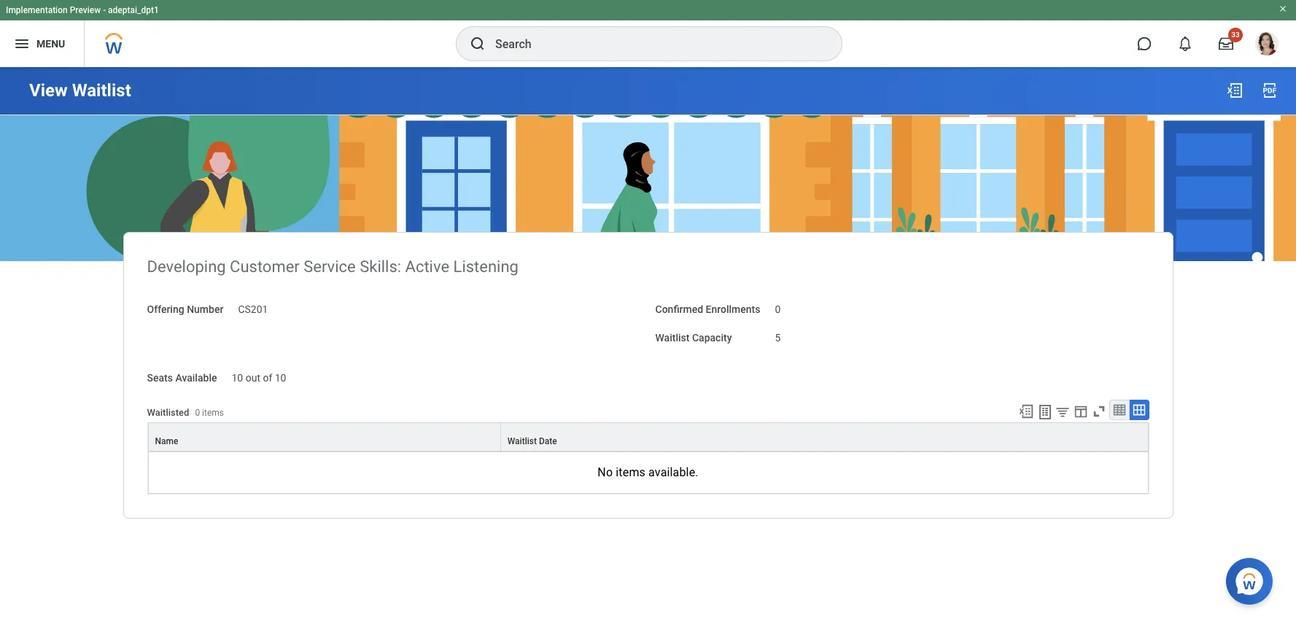 Task type: describe. For each thing, give the bounding box(es) containing it.
date
[[539, 436, 557, 446]]

click to view/edit grid preferences image
[[1073, 403, 1089, 419]]

expand table image
[[1132, 403, 1147, 417]]

profile logan mcneil image
[[1256, 32, 1279, 58]]

skills:
[[360, 258, 401, 276]]

waitlisted 0 items
[[147, 407, 224, 418]]

developing customer service skills: active listening
[[147, 258, 519, 276]]

preview
[[70, 5, 101, 15]]

justify image
[[13, 35, 31, 53]]

confirmed enrollments element
[[775, 295, 781, 317]]

-
[[103, 5, 106, 15]]

confirmed
[[656, 304, 704, 316]]

menu
[[36, 38, 65, 49]]

enrollments
[[706, 304, 761, 316]]

export to worksheets image
[[1037, 403, 1054, 421]]

view printable version (pdf) image
[[1262, 82, 1279, 99]]

menu banner
[[0, 0, 1297, 67]]

offering number element
[[238, 295, 268, 317]]

customer
[[230, 258, 300, 276]]

export to excel image for "export to worksheets" icon
[[1018, 403, 1034, 419]]

export to excel image for the view printable version (pdf) icon
[[1227, 82, 1244, 99]]

2 10 from the left
[[275, 372, 286, 384]]

name button
[[148, 423, 500, 451]]

view waitlist main content
[[0, 67, 1297, 536]]

row inside the view waitlist main content
[[148, 422, 1149, 452]]

view
[[29, 80, 68, 101]]

notifications large image
[[1179, 36, 1193, 51]]

active
[[405, 258, 450, 276]]

listening
[[454, 258, 519, 276]]

service
[[304, 258, 356, 276]]

0 horizontal spatial waitlist
[[72, 80, 131, 101]]

offering
[[147, 304, 184, 316]]

select to filter grid data image
[[1055, 404, 1071, 419]]

implementation
[[6, 5, 68, 15]]

available
[[175, 372, 217, 384]]

1 horizontal spatial 0
[[775, 304, 781, 316]]

implementation preview -   adeptai_dpt1
[[6, 5, 159, 15]]

capacity
[[692, 332, 732, 344]]

no items available.
[[598, 465, 699, 479]]



Task type: vqa. For each thing, say whether or not it's contained in the screenshot.
search 'IMAGE'
yes



Task type: locate. For each thing, give the bounding box(es) containing it.
offering number
[[147, 304, 224, 316]]

export to excel image inside toolbar
[[1018, 403, 1034, 419]]

items inside waitlisted 0 items
[[202, 408, 224, 418]]

1 horizontal spatial items
[[616, 465, 646, 479]]

0 horizontal spatial items
[[202, 408, 224, 418]]

out
[[246, 372, 260, 384]]

close environment banner image
[[1279, 4, 1288, 13]]

seats available element
[[232, 363, 286, 385]]

row
[[148, 422, 1149, 452]]

0 vertical spatial waitlist
[[72, 80, 131, 101]]

of
[[263, 372, 272, 384]]

1 vertical spatial export to excel image
[[1018, 403, 1034, 419]]

waitlist date button
[[501, 423, 1148, 451]]

seats available
[[147, 372, 217, 384]]

export to excel image left "export to worksheets" icon
[[1018, 403, 1034, 419]]

waitlist capacity element
[[775, 323, 781, 345]]

available.
[[649, 465, 699, 479]]

number
[[187, 304, 224, 316]]

waitlist
[[72, 80, 131, 101], [656, 332, 690, 344], [508, 436, 537, 446]]

waitlist right view
[[72, 80, 131, 101]]

cs201
[[238, 304, 268, 316]]

waitlist left date
[[508, 436, 537, 446]]

adeptai_dpt1
[[108, 5, 159, 15]]

10 left out
[[232, 372, 243, 384]]

1 vertical spatial 0
[[195, 408, 200, 418]]

toolbar inside the view waitlist main content
[[1012, 400, 1150, 422]]

waitlist date
[[508, 436, 557, 446]]

search image
[[469, 35, 487, 53]]

row containing name
[[148, 422, 1149, 452]]

0 up waitlist capacity element
[[775, 304, 781, 316]]

menu button
[[0, 20, 84, 67]]

0 right waitlisted at left
[[195, 408, 200, 418]]

items down available
[[202, 408, 224, 418]]

waitlist for waitlist date
[[508, 436, 537, 446]]

1 10 from the left
[[232, 372, 243, 384]]

Search Workday  search field
[[495, 28, 812, 60]]

items
[[202, 408, 224, 418], [616, 465, 646, 479]]

waitlist inside popup button
[[508, 436, 537, 446]]

0 inside waitlisted 0 items
[[195, 408, 200, 418]]

5
[[775, 332, 781, 344]]

0 horizontal spatial export to excel image
[[1018, 403, 1034, 419]]

0 vertical spatial items
[[202, 408, 224, 418]]

0 vertical spatial export to excel image
[[1227, 82, 1244, 99]]

33
[[1232, 31, 1240, 39]]

export to excel image
[[1227, 82, 1244, 99], [1018, 403, 1034, 419]]

waitlisted
[[147, 407, 189, 418]]

1 horizontal spatial export to excel image
[[1227, 82, 1244, 99]]

items right 'no' at bottom
[[616, 465, 646, 479]]

10
[[232, 372, 243, 384], [275, 372, 286, 384]]

2 horizontal spatial waitlist
[[656, 332, 690, 344]]

seats
[[147, 372, 173, 384]]

33 button
[[1211, 28, 1243, 60]]

0 vertical spatial 0
[[775, 304, 781, 316]]

waitlist down the confirmed
[[656, 332, 690, 344]]

1 vertical spatial waitlist
[[656, 332, 690, 344]]

view waitlist
[[29, 80, 131, 101]]

confirmed enrollments
[[656, 304, 761, 316]]

waitlist for waitlist capacity
[[656, 332, 690, 344]]

developing
[[147, 258, 226, 276]]

waitlist capacity
[[656, 332, 732, 344]]

1 vertical spatial items
[[616, 465, 646, 479]]

no
[[598, 465, 613, 479]]

name
[[155, 436, 178, 446]]

1 horizontal spatial waitlist
[[508, 436, 537, 446]]

1 horizontal spatial 10
[[275, 372, 286, 384]]

inbox large image
[[1219, 36, 1234, 51]]

0 horizontal spatial 10
[[232, 372, 243, 384]]

table image
[[1112, 403, 1127, 417]]

0 horizontal spatial 0
[[195, 408, 200, 418]]

0
[[775, 304, 781, 316], [195, 408, 200, 418]]

fullscreen image
[[1091, 403, 1107, 419]]

2 vertical spatial waitlist
[[508, 436, 537, 446]]

10 right of in the bottom left of the page
[[275, 372, 286, 384]]

toolbar
[[1012, 400, 1150, 422]]

export to excel image left the view printable version (pdf) icon
[[1227, 82, 1244, 99]]

10 out of 10
[[232, 372, 286, 384]]



